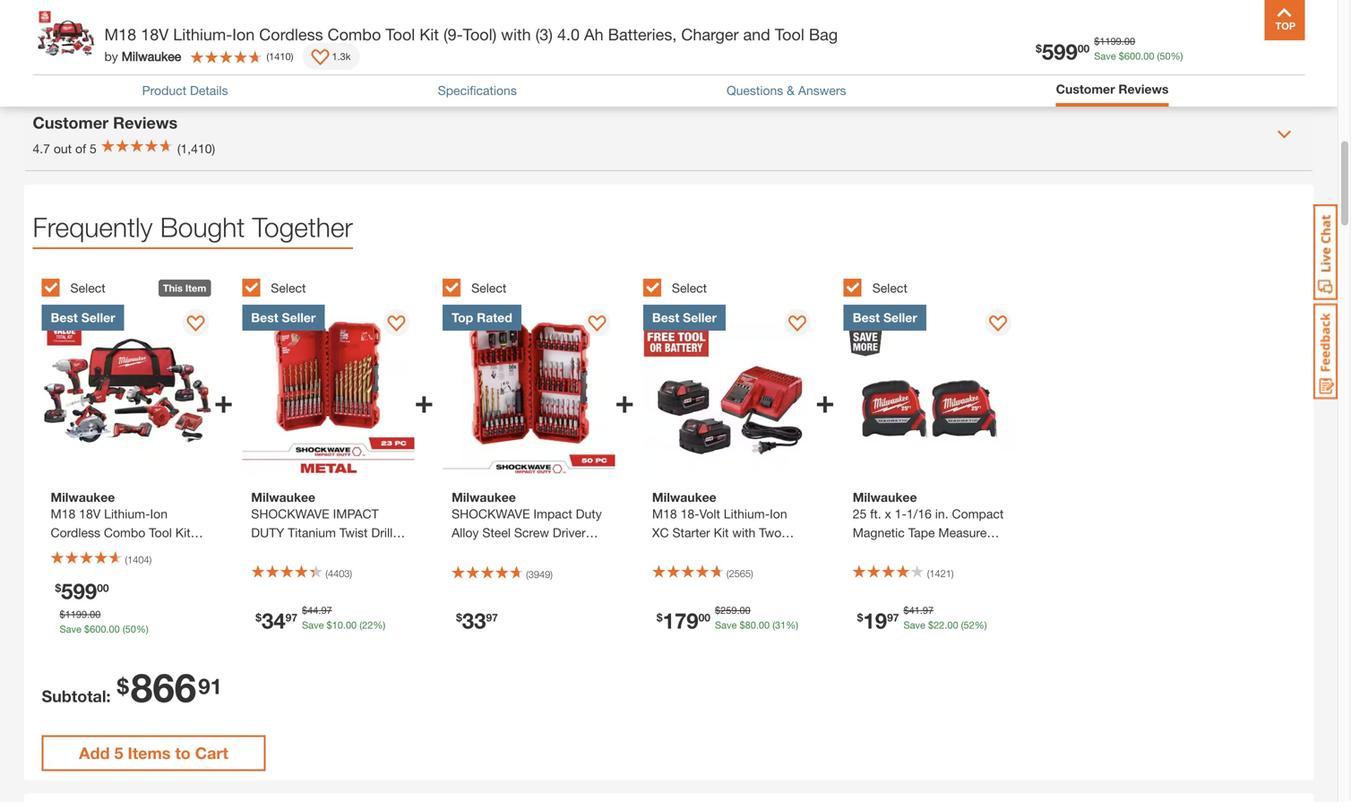 Task type: describe. For each thing, give the bounding box(es) containing it.
(23-
[[292, 544, 314, 559]]

this
[[163, 282, 183, 294]]

$ 599 00
[[55, 578, 109, 604]]

2565
[[729, 568, 751, 580]]

0 horizontal spatial customer reviews
[[33, 113, 178, 132]]

1421
[[930, 568, 952, 580]]

25 ft. x 1-1/16 in. compact magnetic tape measure with 15 ft. reach (2-pack) image
[[844, 305, 1016, 477]]

save for 34
[[302, 619, 324, 631]]

compact
[[952, 506, 1004, 521]]

1 / 5 group
[[42, 269, 233, 659]]

display image for milwaukee m18 18-volt lithium-ion xc starter kit with two 5.0ah batteries and charger
[[789, 315, 807, 333]]

52
[[964, 619, 975, 631]]

) inside 3 / 5 group
[[551, 569, 553, 580]]

best seller for 179
[[652, 310, 717, 325]]

$ 34 97 $ 44 . 97 save $ 10 . 00 ( 22 %)
[[256, 605, 386, 633]]

m18 18v lithium-ion cordless combo tool kit (9-tool) with (3) 4.0 ah batteries, charger and tool bag
[[104, 25, 838, 44]]

97 for 19
[[888, 611, 899, 624]]

80
[[745, 619, 756, 631]]

) for 34
[[350, 568, 352, 580]]

item
[[185, 282, 206, 294]]

with inside the milwaukee 25 ft. x 1-1/16 in. compact magnetic tape measure with 15 ft. reach (2-pack)
[[853, 544, 876, 559]]

( 1421 )
[[928, 568, 954, 580]]

bag
[[809, 25, 838, 44]]

( inside 3 / 5 group
[[526, 569, 529, 580]]

questions for questions & answers 74 questions
[[33, 39, 111, 59]]

3949
[[529, 569, 551, 580]]

best seller for 34
[[251, 310, 316, 325]]

twist
[[340, 525, 368, 540]]

( inside $ 34 97 $ 44 . 97 save $ 10 . 00 ( 22 %)
[[360, 619, 362, 631]]

00 inside $ 34 97 $ 44 . 97 save $ 10 . 00 ( 22 %)
[[346, 619, 357, 631]]

save for 599
[[1095, 50, 1117, 62]]

two
[[759, 525, 782, 540]]

product
[[142, 83, 187, 98]]

%) inside the $ 1199 . 00 save $ 600 . 00 ( 50 %)
[[136, 623, 149, 635]]

( 2565 )
[[727, 568, 754, 580]]

91
[[198, 673, 222, 699]]

product details
[[142, 83, 228, 98]]

best seller for 19
[[853, 310, 918, 325]]

milwaukee down the 18v
[[122, 49, 181, 64]]

xc
[[652, 525, 669, 540]]

19
[[864, 608, 888, 633]]

select inside 1 / 5 group
[[70, 281, 105, 296]]

$ 1199 . 00 save $ 600 . 00 ( 50 %)
[[60, 609, 149, 635]]

22 inside $ 34 97 $ 44 . 97 save $ 10 . 00 ( 22 %)
[[362, 619, 373, 631]]

of
[[75, 141, 86, 156]]

ah
[[584, 25, 604, 44]]

measure
[[939, 525, 987, 540]]

0 vertical spatial and
[[744, 25, 771, 44]]

display image inside 1.3k dropdown button
[[311, 49, 329, 67]]

drill inside milwaukee shockwave impact duty titanium twist drill bit set (23-piece)
[[371, 525, 393, 540]]

%) for 179
[[786, 619, 799, 631]]

reach
[[912, 544, 948, 559]]

magnetic
[[853, 525, 905, 540]]

tool)
[[463, 25, 497, 44]]

15
[[880, 544, 894, 559]]

titanium
[[288, 525, 336, 540]]

18v
[[141, 25, 169, 44]]

0 vertical spatial m18
[[104, 25, 136, 44]]

33
[[462, 608, 486, 633]]

best for 34
[[251, 310, 278, 325]]

tape
[[909, 525, 935, 540]]

4.7 out of 5
[[33, 141, 97, 156]]

seller for 34
[[282, 310, 316, 325]]

25
[[853, 506, 867, 521]]

by milwaukee
[[104, 49, 181, 64]]

18-
[[681, 506, 700, 521]]

display image for milwaukee shockwave impact duty alloy steel screw driver drill bit set (50-piece)
[[588, 315, 606, 333]]

00 inside $ 599 00
[[97, 582, 109, 594]]

$ 599 00 $ 1199 . 00 save $ 600 . 00 ( 50 %)
[[1036, 35, 1184, 64]]

5 / 5 group
[[844, 269, 1036, 659]]

milwaukee 25 ft. x 1-1/16 in. compact magnetic tape measure with 15 ft. reach (2-pack)
[[853, 490, 1004, 559]]

caret image
[[1278, 127, 1292, 141]]

milwaukee for 179
[[652, 490, 717, 505]]

duty
[[251, 525, 285, 540]]

41
[[909, 605, 920, 616]]

( 4403 )
[[326, 568, 352, 580]]

milwaukee m18 18-volt lithium-ion xc starter kit with two 5.0ah batteries and charger
[[652, 490, 788, 578]]

m18 inside milwaukee m18 18-volt lithium-ion xc starter kit with two 5.0ah batteries and charger
[[652, 506, 677, 521]]

set inside milwaukee shockwave impact duty titanium twist drill bit set (23-piece)
[[270, 544, 289, 559]]

1-
[[895, 506, 907, 521]]

impact
[[534, 506, 573, 521]]

select for 19
[[873, 281, 908, 296]]

add 5 items to cart button
[[42, 735, 266, 771]]

specifications
[[438, 83, 517, 98]]

31
[[775, 619, 786, 631]]

866
[[131, 664, 197, 711]]

1 tool from the left
[[386, 25, 415, 44]]

combo
[[328, 25, 381, 44]]

$ 19 97 $ 41 . 97 save $ 22 . 00 ( 52 %)
[[858, 605, 987, 633]]

bought
[[160, 211, 245, 243]]

seller inside 1 / 5 group
[[81, 310, 115, 325]]

(2-
[[951, 544, 966, 559]]

0 vertical spatial lithium-
[[173, 25, 232, 44]]

97 for 33
[[486, 611, 498, 624]]

items
[[128, 744, 171, 763]]

4.0
[[558, 25, 580, 44]]

save for 19
[[904, 619, 926, 631]]

1 vertical spatial questions
[[50, 67, 107, 82]]

select for 34
[[271, 281, 306, 296]]

(9-
[[444, 25, 463, 44]]

1.3k
[[332, 50, 351, 62]]

m18 18-volt lithium-ion xc starter kit with two 5.0ah batteries and charger image
[[644, 305, 816, 477]]

%) for 34
[[373, 619, 386, 631]]

(1,410)
[[177, 141, 215, 156]]

179
[[663, 608, 699, 633]]

2 tool from the left
[[775, 25, 805, 44]]

milwaukee inside the milwaukee shockwave impact duty alloy steel screw driver drill bit set (50-piece)
[[452, 490, 516, 505]]

save for 179
[[715, 619, 737, 631]]

with inside milwaukee m18 18-volt lithium-ion xc starter kit with two 5.0ah batteries and charger
[[733, 525, 756, 540]]

piece) inside the milwaukee shockwave impact duty alloy steel screw driver drill bit set (50-piece)
[[540, 544, 574, 559]]

best for 19
[[853, 310, 880, 325]]

74
[[33, 67, 47, 82]]

details
[[190, 83, 228, 98]]

1199 inside the $ 1199 . 00 save $ 600 . 00 ( 50 %)
[[65, 609, 87, 620]]

600 inside '$ 599 00 $ 1199 . 00 save $ 600 . 00 ( 50 %)'
[[1125, 50, 1141, 62]]

out
[[54, 141, 72, 156]]

in.
[[936, 506, 949, 521]]

rated
[[477, 310, 513, 325]]

$ 33 97
[[456, 608, 498, 633]]

34
[[262, 608, 286, 633]]

599 for $ 599 00 $ 1199 . 00 save $ 600 . 00 ( 50 %)
[[1042, 39, 1078, 64]]

product image image
[[37, 9, 95, 67]]

) for 19
[[952, 568, 954, 580]]

4403
[[328, 568, 350, 580]]

shockwave for titanium
[[251, 506, 330, 521]]

add
[[79, 744, 110, 763]]

batteries
[[689, 544, 739, 559]]



Task type: vqa. For each thing, say whether or not it's contained in the screenshot.
menu
no



Task type: locate. For each thing, give the bounding box(es) containing it.
0 vertical spatial drill
[[371, 525, 393, 540]]

tool right combo
[[386, 25, 415, 44]]

2 + from the left
[[415, 381, 434, 420]]

save inside $ 19 97 $ 41 . 97 save $ 22 . 00 ( 52 %)
[[904, 619, 926, 631]]

best inside 4 / 5 group
[[652, 310, 680, 325]]

cart
[[195, 744, 228, 763]]

1 horizontal spatial 1199
[[1100, 35, 1122, 47]]

steel
[[483, 525, 511, 540]]

set down steel
[[496, 544, 514, 559]]

1 horizontal spatial tool
[[775, 25, 805, 44]]

0 horizontal spatial ion
[[232, 25, 255, 44]]

live chat image
[[1314, 204, 1338, 300]]

( inside $ 19 97 $ 41 . 97 save $ 22 . 00 ( 52 %)
[[962, 619, 964, 631]]

with
[[501, 25, 531, 44], [733, 525, 756, 540], [853, 544, 876, 559]]

save inside the $ 1199 . 00 save $ 600 . 00 ( 50 %)
[[60, 623, 82, 635]]

display image
[[311, 49, 329, 67], [388, 315, 406, 333], [990, 315, 1007, 333]]

97
[[321, 605, 332, 616], [923, 605, 934, 616], [286, 611, 298, 624], [486, 611, 498, 624], [888, 611, 899, 624]]

display image for 34
[[388, 315, 406, 333]]

answers up product
[[131, 39, 197, 59]]

ft. left x
[[871, 506, 882, 521]]

5 inside button
[[114, 744, 123, 763]]

best seller inside 1 / 5 group
[[51, 310, 115, 325]]

0 horizontal spatial 600
[[90, 623, 106, 635]]

1 vertical spatial 600
[[90, 623, 106, 635]]

2 bit from the left
[[477, 544, 492, 559]]

best inside 2 / 5 group
[[251, 310, 278, 325]]

1 horizontal spatial lithium-
[[724, 506, 770, 521]]

( 1410 )
[[267, 50, 294, 62]]

) inside 5 / 5 group
[[952, 568, 954, 580]]

and up 2565
[[742, 544, 763, 559]]

screw
[[514, 525, 549, 540]]

259
[[721, 605, 737, 616]]

1199 inside '$ 599 00 $ 1199 . 00 save $ 600 . 00 ( 50 %)'
[[1100, 35, 1122, 47]]

4 + from the left
[[816, 381, 835, 420]]

shockwave up steel
[[452, 506, 530, 521]]

1/16
[[907, 506, 932, 521]]

1 vertical spatial 599
[[61, 578, 97, 604]]

best seller inside 4 / 5 group
[[652, 310, 717, 325]]

1 horizontal spatial 600
[[1125, 50, 1141, 62]]

select inside 4 / 5 group
[[672, 281, 707, 296]]

$ inside $ 33 97
[[456, 611, 462, 624]]

answers inside questions & answers 74 questions
[[131, 39, 197, 59]]

questions & answers
[[727, 83, 847, 98]]

0 horizontal spatial with
[[501, 25, 531, 44]]

seller for 19
[[884, 310, 918, 325]]

save inside $ 179 00 $ 259 . 00 save $ 80 . 00 ( 31 %)
[[715, 619, 737, 631]]

4 seller from the left
[[884, 310, 918, 325]]

&
[[115, 39, 126, 59], [787, 83, 795, 98]]

milwaukee up steel
[[452, 490, 516, 505]]

charger
[[682, 25, 739, 44], [652, 563, 697, 578]]

1 + from the left
[[214, 381, 233, 420]]

bit down steel
[[477, 544, 492, 559]]

add 5 items to cart
[[79, 744, 228, 763]]

0 horizontal spatial &
[[115, 39, 126, 59]]

bit down duty
[[251, 544, 267, 559]]

0 vertical spatial with
[[501, 25, 531, 44]]

display image inside 5 / 5 group
[[990, 315, 1007, 333]]

starter
[[673, 525, 711, 540]]

1 vertical spatial m18
[[652, 506, 677, 521]]

1 horizontal spatial drill
[[452, 544, 473, 559]]

1 vertical spatial reviews
[[113, 113, 178, 132]]

1 set from the left
[[270, 544, 289, 559]]

1 seller from the left
[[81, 310, 115, 325]]

select
[[70, 281, 105, 296], [271, 281, 306, 296], [472, 281, 507, 296], [672, 281, 707, 296], [873, 281, 908, 296]]

3 best from the left
[[652, 310, 680, 325]]

milwaukee shockwave impact duty titanium twist drill bit set (23-piece)
[[251, 490, 393, 559]]

display image
[[187, 315, 205, 333], [588, 315, 606, 333], [789, 315, 807, 333]]

top
[[452, 310, 473, 325]]

this item
[[163, 282, 206, 294]]

reviews down '$ 599 00 $ 1199 . 00 save $ 600 . 00 ( 50 %)'
[[1119, 82, 1169, 96]]

driver
[[553, 525, 586, 540]]

drill down alloy
[[452, 544, 473, 559]]

22 inside $ 19 97 $ 41 . 97 save $ 22 . 00 ( 52 %)
[[934, 619, 945, 631]]

and up questions & answers
[[744, 25, 771, 44]]

milwaukee shockwave impact duty alloy steel screw driver drill bit set (50-piece)
[[452, 490, 602, 559]]

pack)
[[966, 544, 998, 559]]

seller for 179
[[683, 310, 717, 325]]

%)
[[1171, 50, 1184, 62], [373, 619, 386, 631], [786, 619, 799, 631], [975, 619, 987, 631], [136, 623, 149, 635]]

0 vertical spatial &
[[115, 39, 126, 59]]

+ inside 3 / 5 group
[[615, 381, 635, 420]]

5.0ah
[[652, 544, 685, 559]]

milwaukee inside milwaukee m18 18-volt lithium-ion xc starter kit with two 5.0ah batteries and charger
[[652, 490, 717, 505]]

1 horizontal spatial &
[[787, 83, 795, 98]]

0 vertical spatial 600
[[1125, 50, 1141, 62]]

2 piece) from the left
[[540, 544, 574, 559]]

kit inside milwaukee m18 18-volt lithium-ion xc starter kit with two 5.0ah batteries and charger
[[714, 525, 729, 540]]

specifications button
[[438, 81, 517, 100], [438, 81, 517, 100]]

charger down 5.0ah
[[652, 563, 697, 578]]

top rated
[[452, 310, 513, 325]]

best seller inside 2 / 5 group
[[251, 310, 316, 325]]

1 horizontal spatial 50
[[1160, 50, 1171, 62]]

%) inside $ 179 00 $ 259 . 00 save $ 80 . 00 ( 31 %)
[[786, 619, 799, 631]]

22 right 10
[[362, 619, 373, 631]]

2 horizontal spatial with
[[853, 544, 876, 559]]

best seller inside 5 / 5 group
[[853, 310, 918, 325]]

1 vertical spatial &
[[787, 83, 795, 98]]

2 22 from the left
[[934, 619, 945, 631]]

+ inside 1 / 5 group
[[214, 381, 233, 420]]

1 piece) from the left
[[314, 544, 349, 559]]

0 horizontal spatial set
[[270, 544, 289, 559]]

1 vertical spatial with
[[733, 525, 756, 540]]

0 vertical spatial customer
[[1057, 82, 1116, 96]]

1 22 from the left
[[362, 619, 373, 631]]

10
[[332, 619, 343, 631]]

22
[[362, 619, 373, 631], [934, 619, 945, 631]]

0 vertical spatial kit
[[420, 25, 439, 44]]

4 / 5 group
[[644, 269, 835, 659]]

by
[[104, 49, 118, 64]]

best seller
[[51, 310, 115, 325], [251, 310, 316, 325], [652, 310, 717, 325], [853, 310, 918, 325]]

2 horizontal spatial display image
[[990, 315, 1007, 333]]

answers for questions & answers 74 questions
[[131, 39, 197, 59]]

1 select from the left
[[70, 281, 105, 296]]

display image for 19
[[990, 315, 1007, 333]]

5 right add
[[114, 744, 123, 763]]

1 horizontal spatial display image
[[588, 315, 606, 333]]

00 inside $ 19 97 $ 41 . 97 save $ 22 . 00 ( 52 %)
[[948, 619, 959, 631]]

shockwave impact duty alloy steel screw driver drill bit set (50-piece) image
[[443, 305, 615, 477]]

save inside $ 34 97 $ 44 . 97 save $ 10 . 00 ( 22 %)
[[302, 619, 324, 631]]

1 vertical spatial answers
[[799, 83, 847, 98]]

customer reviews up of on the left top
[[33, 113, 178, 132]]

0 horizontal spatial lithium-
[[173, 25, 232, 44]]

)
[[291, 50, 294, 62], [350, 568, 352, 580], [751, 568, 754, 580], [952, 568, 954, 580], [551, 569, 553, 580]]

piece) up "( 4403 )"
[[314, 544, 349, 559]]

( inside $ 179 00 $ 259 . 00 save $ 80 . 00 ( 31 %)
[[773, 619, 775, 631]]

(3)
[[536, 25, 553, 44]]

+ inside 4 / 5 group
[[816, 381, 835, 420]]

0 vertical spatial ft.
[[871, 506, 882, 521]]

2 horizontal spatial display image
[[789, 315, 807, 333]]

bit inside the milwaukee shockwave impact duty alloy steel screw driver drill bit set (50-piece)
[[477, 544, 492, 559]]

1 vertical spatial 5
[[114, 744, 123, 763]]

0 horizontal spatial reviews
[[113, 113, 178, 132]]

frequently
[[33, 211, 153, 243]]

tool left bag
[[775, 25, 805, 44]]

batteries,
[[608, 25, 677, 44]]

0 horizontal spatial m18
[[104, 25, 136, 44]]

1 bit from the left
[[251, 544, 267, 559]]

0 horizontal spatial shockwave
[[251, 506, 330, 521]]

1 horizontal spatial answers
[[799, 83, 847, 98]]

0 vertical spatial charger
[[682, 25, 739, 44]]

customer
[[1057, 82, 1116, 96], [33, 113, 109, 132]]

questions & answers 74 questions
[[33, 39, 197, 82]]

1 vertical spatial and
[[742, 544, 763, 559]]

1 horizontal spatial customer
[[1057, 82, 1116, 96]]

shockwave inside the milwaukee shockwave impact duty alloy steel screw driver drill bit set (50-piece)
[[452, 506, 530, 521]]

display image inside 1 / 5 group
[[187, 315, 205, 333]]

0 horizontal spatial display image
[[187, 315, 205, 333]]

seller inside 5 / 5 group
[[884, 310, 918, 325]]

answers down bag
[[799, 83, 847, 98]]

599 inside '$ 599 00 $ 1199 . 00 save $ 600 . 00 ( 50 %)'
[[1042, 39, 1078, 64]]

600
[[1125, 50, 1141, 62], [90, 623, 106, 635]]

599 for $ 599 00
[[61, 578, 97, 604]]

%) for 19
[[975, 619, 987, 631]]

cordless
[[259, 25, 323, 44]]

0 horizontal spatial customer
[[33, 113, 109, 132]]

5 right of on the left top
[[90, 141, 97, 156]]

and inside milwaukee m18 18-volt lithium-ion xc starter kit with two 5.0ah batteries and charger
[[742, 544, 763, 559]]

set inside the milwaukee shockwave impact duty alloy steel screw driver drill bit set (50-piece)
[[496, 544, 514, 559]]

with left two
[[733, 525, 756, 540]]

1 vertical spatial customer reviews
[[33, 113, 178, 132]]

frequently bought together
[[33, 211, 353, 243]]

2 best from the left
[[251, 310, 278, 325]]

drill
[[371, 525, 393, 540], [452, 544, 473, 559]]

2 vertical spatial with
[[853, 544, 876, 559]]

%) inside $ 19 97 $ 41 . 97 save $ 22 . 00 ( 52 %)
[[975, 619, 987, 631]]

0 vertical spatial reviews
[[1119, 82, 1169, 96]]

1 vertical spatial ft.
[[897, 544, 908, 559]]

kit up the batteries
[[714, 525, 729, 540]]

1 vertical spatial drill
[[452, 544, 473, 559]]

0 vertical spatial 1199
[[1100, 35, 1122, 47]]

impact
[[333, 506, 379, 521]]

shockwave for alloy
[[452, 506, 530, 521]]

+ for milwaukee m18 18-volt lithium-ion xc starter kit with two 5.0ah batteries and charger
[[816, 381, 835, 420]]

0 horizontal spatial 50
[[125, 623, 136, 635]]

1 horizontal spatial 599
[[1042, 39, 1078, 64]]

1 vertical spatial 50
[[125, 623, 136, 635]]

best inside 5 / 5 group
[[853, 310, 880, 325]]

piece) inside milwaukee shockwave impact duty titanium twist drill bit set (23-piece)
[[314, 544, 349, 559]]

milwaukee inside the milwaukee 25 ft. x 1-1/16 in. compact magnetic tape measure with 15 ft. reach (2-pack)
[[853, 490, 917, 505]]

reviews down product
[[113, 113, 178, 132]]

1 vertical spatial lithium-
[[724, 506, 770, 521]]

0 horizontal spatial 1199
[[65, 609, 87, 620]]

1 display image from the left
[[187, 315, 205, 333]]

1 horizontal spatial bit
[[477, 544, 492, 559]]

97 inside $ 33 97
[[486, 611, 498, 624]]

0 horizontal spatial display image
[[311, 49, 329, 67]]

1 horizontal spatial kit
[[714, 525, 729, 540]]

1 horizontal spatial ion
[[770, 506, 788, 521]]

ion
[[232, 25, 255, 44], [770, 506, 788, 521]]

kit left (9- at the top left of the page
[[420, 25, 439, 44]]

5
[[90, 141, 97, 156], [114, 744, 123, 763]]

2 / 5 group
[[242, 269, 434, 659]]

bit inside milwaukee shockwave impact duty titanium twist drill bit set (23-piece)
[[251, 544, 267, 559]]

0 vertical spatial customer reviews
[[1057, 82, 1169, 96]]

milwaukee for 34
[[251, 490, 316, 505]]

seller
[[81, 310, 115, 325], [282, 310, 316, 325], [683, 310, 717, 325], [884, 310, 918, 325]]

%) inside '$ 599 00 $ 1199 . 00 save $ 600 . 00 ( 50 %)'
[[1171, 50, 1184, 62]]

charger inside milwaukee m18 18-volt lithium-ion xc starter kit with two 5.0ah batteries and charger
[[652, 563, 697, 578]]

1 vertical spatial ion
[[770, 506, 788, 521]]

shockwave inside milwaukee shockwave impact duty titanium twist drill bit set (23-piece)
[[251, 506, 330, 521]]

display image inside 2 / 5 group
[[388, 315, 406, 333]]

1 shockwave from the left
[[251, 506, 330, 521]]

1 horizontal spatial reviews
[[1119, 82, 1169, 96]]

) inside 2 / 5 group
[[350, 568, 352, 580]]

3 seller from the left
[[683, 310, 717, 325]]

& for questions & answers 74 questions
[[115, 39, 126, 59]]

volt
[[700, 506, 721, 521]]

and
[[744, 25, 771, 44], [742, 544, 763, 559]]

2 select from the left
[[271, 281, 306, 296]]

piece) down driver
[[540, 544, 574, 559]]

$ inside $ 599 00
[[55, 582, 61, 594]]

(50-
[[518, 544, 540, 559]]

%) for 599
[[1171, 50, 1184, 62]]

customer reviews down '$ 599 00 $ 1199 . 00 save $ 600 . 00 ( 50 %)'
[[1057, 82, 1169, 96]]

2 set from the left
[[496, 544, 514, 559]]

with left (3) at the left top of page
[[501, 25, 531, 44]]

) for 179
[[751, 568, 754, 580]]

1 best from the left
[[51, 310, 78, 325]]

600 inside the $ 1199 . 00 save $ 600 . 00 ( 50 %)
[[90, 623, 106, 635]]

subtotal: $ 866 91
[[42, 664, 222, 711]]

duty
[[576, 506, 602, 521]]

4 select from the left
[[672, 281, 707, 296]]

x
[[885, 506, 892, 521]]

customer reviews button
[[1057, 80, 1169, 102], [1057, 80, 1169, 99]]

best inside 1 / 5 group
[[51, 310, 78, 325]]

0 vertical spatial 50
[[1160, 50, 1171, 62]]

0 vertical spatial answers
[[131, 39, 197, 59]]

1 horizontal spatial ft.
[[897, 544, 908, 559]]

0 vertical spatial questions
[[33, 39, 111, 59]]

reviews
[[1119, 82, 1169, 96], [113, 113, 178, 132]]

save inside '$ 599 00 $ 1199 . 00 save $ 600 . 00 ( 50 %)'
[[1095, 50, 1117, 62]]

( 3949 )
[[526, 569, 553, 580]]

0 vertical spatial ion
[[232, 25, 255, 44]]

1 horizontal spatial display image
[[388, 315, 406, 333]]

1 horizontal spatial 5
[[114, 744, 123, 763]]

milwaukee up the 18-
[[652, 490, 717, 505]]

top button
[[1265, 0, 1306, 40]]

m18 up by
[[104, 25, 136, 44]]

%) inside $ 34 97 $ 44 . 97 save $ 10 . 00 ( 22 %)
[[373, 619, 386, 631]]

0 horizontal spatial ft.
[[871, 506, 882, 521]]

50
[[1160, 50, 1171, 62], [125, 623, 136, 635]]

0 horizontal spatial bit
[[251, 544, 267, 559]]

ion inside milwaukee m18 18-volt lithium-ion xc starter kit with two 5.0ah batteries and charger
[[770, 506, 788, 521]]

(
[[1158, 50, 1160, 62], [267, 50, 269, 62], [326, 568, 328, 580], [727, 568, 729, 580], [928, 568, 930, 580], [526, 569, 529, 580], [360, 619, 362, 631], [773, 619, 775, 631], [962, 619, 964, 631], [123, 623, 125, 635]]

customer down '$ 599 00 $ 1199 . 00 save $ 600 . 00 ( 50 %)'
[[1057, 82, 1116, 96]]

22 left 52
[[934, 619, 945, 631]]

3 best seller from the left
[[652, 310, 717, 325]]

best
[[51, 310, 78, 325], [251, 310, 278, 325], [652, 310, 680, 325], [853, 310, 880, 325]]

0 horizontal spatial 599
[[61, 578, 97, 604]]

seller inside 4 / 5 group
[[683, 310, 717, 325]]

questions
[[33, 39, 111, 59], [50, 67, 107, 82], [727, 83, 784, 98]]

milwaukee inside milwaukee shockwave impact duty titanium twist drill bit set (23-piece)
[[251, 490, 316, 505]]

5 select from the left
[[873, 281, 908, 296]]

1 vertical spatial customer
[[33, 113, 109, 132]]

answers
[[131, 39, 197, 59], [799, 83, 847, 98]]

drill inside the milwaukee shockwave impact duty alloy steel screw driver drill bit set (50-piece)
[[452, 544, 473, 559]]

$ 179 00 $ 259 . 00 save $ 80 . 00 ( 31 %)
[[657, 605, 799, 633]]

0 horizontal spatial drill
[[371, 525, 393, 540]]

( inside the $ 1199 . 00 save $ 600 . 00 ( 50 %)
[[123, 623, 125, 635]]

3 / 5 group
[[443, 269, 635, 659]]

select inside 3 / 5 group
[[472, 281, 507, 296]]

questions for questions & answers
[[727, 83, 784, 98]]

1 vertical spatial charger
[[652, 563, 697, 578]]

milwaukee up x
[[853, 490, 917, 505]]

charger right batteries,
[[682, 25, 739, 44]]

select for 179
[[672, 281, 707, 296]]

00
[[1125, 35, 1136, 47], [1078, 42, 1090, 55], [1144, 50, 1155, 62], [97, 582, 109, 594], [740, 605, 751, 616], [90, 609, 101, 620], [699, 611, 711, 624], [346, 619, 357, 631], [759, 619, 770, 631], [948, 619, 959, 631], [109, 623, 120, 635]]

3 + from the left
[[615, 381, 635, 420]]

1410
[[269, 50, 291, 62]]

tool
[[386, 25, 415, 44], [775, 25, 805, 44]]

1 horizontal spatial 22
[[934, 619, 945, 631]]

milwaukee
[[122, 49, 181, 64], [251, 490, 316, 505], [452, 490, 516, 505], [652, 490, 717, 505], [853, 490, 917, 505]]

) inside 4 / 5 group
[[751, 568, 754, 580]]

feedback link image
[[1314, 303, 1338, 400]]

1 horizontal spatial with
[[733, 525, 756, 540]]

2 display image from the left
[[588, 315, 606, 333]]

piece)
[[314, 544, 349, 559], [540, 544, 574, 559]]

3 display image from the left
[[789, 315, 807, 333]]

3 select from the left
[[472, 281, 507, 296]]

customer up 4.7 out of 5
[[33, 113, 109, 132]]

answers for questions & answers
[[799, 83, 847, 98]]

shockwave impact duty titanium twist drill bit set (23-piece) image
[[242, 305, 415, 477]]

1 horizontal spatial customer reviews
[[1057, 82, 1169, 96]]

2 vertical spatial questions
[[727, 83, 784, 98]]

with left 15
[[853, 544, 876, 559]]

milwaukee for 19
[[853, 490, 917, 505]]

0 horizontal spatial answers
[[131, 39, 197, 59]]

1 horizontal spatial set
[[496, 544, 514, 559]]

together
[[252, 211, 353, 243]]

97 for 34
[[286, 611, 298, 624]]

lithium- inside milwaukee m18 18-volt lithium-ion xc starter kit with two 5.0ah batteries and charger
[[724, 506, 770, 521]]

ion left cordless
[[232, 25, 255, 44]]

$ inside subtotal: $ 866 91
[[117, 673, 129, 699]]

599 inside 1 / 5 group
[[61, 578, 97, 604]]

set
[[270, 544, 289, 559], [496, 544, 514, 559]]

ion up two
[[770, 506, 788, 521]]

best for 179
[[652, 310, 680, 325]]

ft.
[[871, 506, 882, 521], [897, 544, 908, 559]]

( inside '$ 599 00 $ 1199 . 00 save $ 600 . 00 ( 50 %)'
[[1158, 50, 1160, 62]]

product details button
[[142, 81, 228, 100], [142, 81, 228, 100]]

select inside 2 / 5 group
[[271, 281, 306, 296]]

+ for milwaukee shockwave impact duty alloy steel screw driver drill bit set (50-piece)
[[615, 381, 635, 420]]

4 best seller from the left
[[853, 310, 918, 325]]

1 horizontal spatial m18
[[652, 506, 677, 521]]

kit
[[420, 25, 439, 44], [714, 525, 729, 540]]

50 inside the $ 1199 . 00 save $ 600 . 00 ( 50 %)
[[125, 623, 136, 635]]

2 shockwave from the left
[[452, 506, 530, 521]]

drill right twist
[[371, 525, 393, 540]]

lithium- up two
[[724, 506, 770, 521]]

0 vertical spatial 599
[[1042, 39, 1078, 64]]

44
[[308, 605, 319, 616]]

lithium- right the 18v
[[173, 25, 232, 44]]

4.7
[[33, 141, 50, 156]]

select inside 5 / 5 group
[[873, 281, 908, 296]]

0 horizontal spatial tool
[[386, 25, 415, 44]]

set down duty
[[270, 544, 289, 559]]

& inside questions & answers 74 questions
[[115, 39, 126, 59]]

milwaukee up duty
[[251, 490, 316, 505]]

+ inside 2 / 5 group
[[415, 381, 434, 420]]

questions & answers button
[[727, 81, 847, 100], [727, 81, 847, 100]]

2 best seller from the left
[[251, 310, 316, 325]]

0 horizontal spatial 22
[[362, 619, 373, 631]]

seller inside 2 / 5 group
[[282, 310, 316, 325]]

0 horizontal spatial kit
[[420, 25, 439, 44]]

+ for milwaukee shockwave impact duty titanium twist drill bit set (23-piece)
[[415, 381, 434, 420]]

2 seller from the left
[[282, 310, 316, 325]]

4 best from the left
[[853, 310, 880, 325]]

m18 up xc
[[652, 506, 677, 521]]

& for questions & answers
[[787, 83, 795, 98]]

ft. right 15
[[897, 544, 908, 559]]

50 inside '$ 599 00 $ 1199 . 00 save $ 600 . 00 ( 50 %)'
[[1160, 50, 1171, 62]]

0 vertical spatial 5
[[90, 141, 97, 156]]

1 horizontal spatial shockwave
[[452, 506, 530, 521]]

1 vertical spatial kit
[[714, 525, 729, 540]]

1 horizontal spatial piece)
[[540, 544, 574, 559]]

shockwave up titanium
[[251, 506, 330, 521]]

0 horizontal spatial 5
[[90, 141, 97, 156]]

0 horizontal spatial piece)
[[314, 544, 349, 559]]

1 vertical spatial 1199
[[65, 609, 87, 620]]

1 best seller from the left
[[51, 310, 115, 325]]



